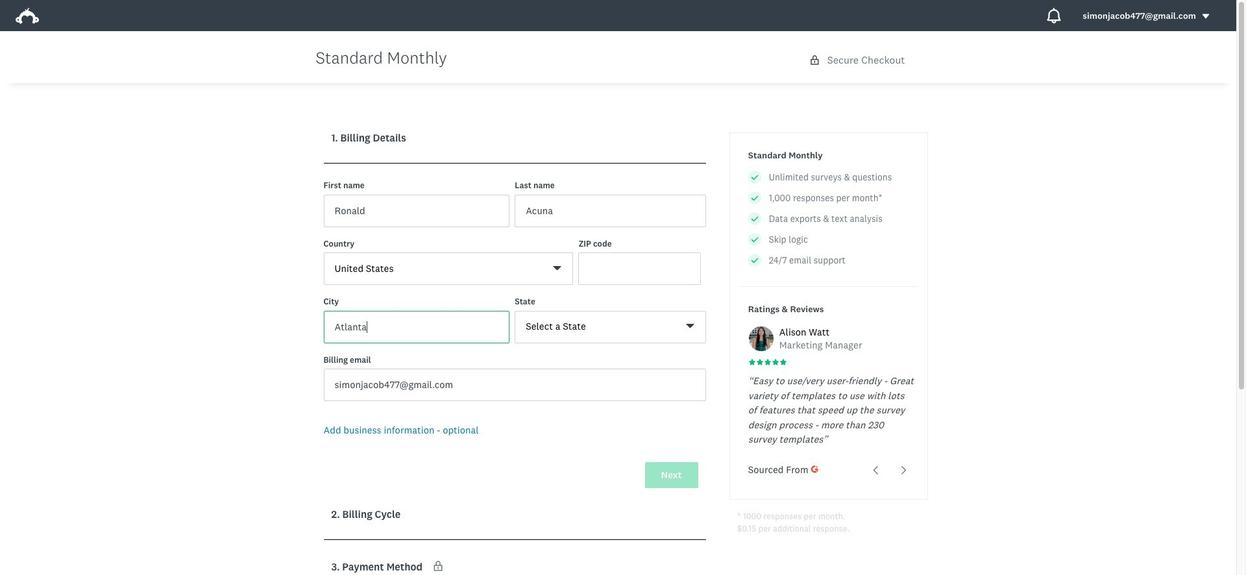 Task type: locate. For each thing, give the bounding box(es) containing it.
None text field
[[324, 195, 510, 227]]

None telephone field
[[579, 253, 701, 285]]

surveymonkey logo image
[[16, 8, 39, 24]]

None text field
[[515, 195, 706, 227], [324, 311, 510, 343], [324, 369, 706, 401], [515, 195, 706, 227], [324, 311, 510, 343], [324, 369, 706, 401]]



Task type: describe. For each thing, give the bounding box(es) containing it.
dropdown arrow image
[[1202, 12, 1211, 21]]

chevronright image
[[900, 466, 910, 475]]

products icon image
[[1047, 8, 1063, 23]]

chevronleft image
[[872, 466, 882, 475]]



Task type: vqa. For each thing, say whether or not it's contained in the screenshot.
Chevronleft image
yes



